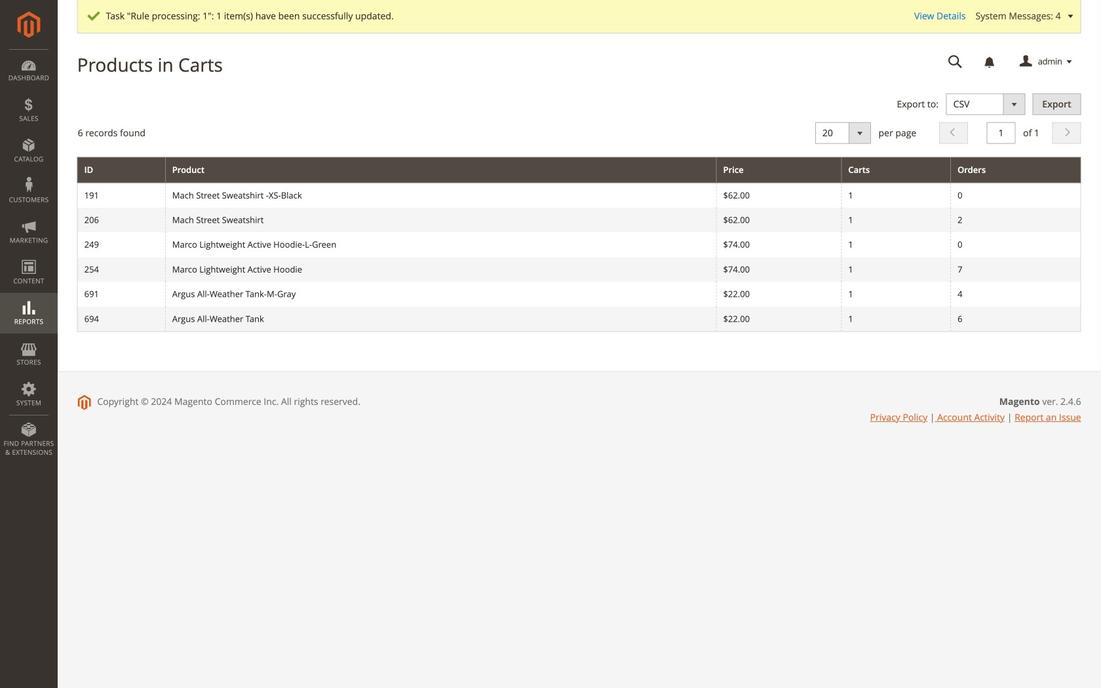 Task type: locate. For each thing, give the bounding box(es) containing it.
menu bar
[[0, 49, 58, 464]]

magento admin panel image
[[17, 11, 40, 38]]

None text field
[[939, 50, 972, 73], [987, 122, 1016, 144], [939, 50, 972, 73], [987, 122, 1016, 144]]



Task type: vqa. For each thing, say whether or not it's contained in the screenshot.
the rightmost From text box
no



